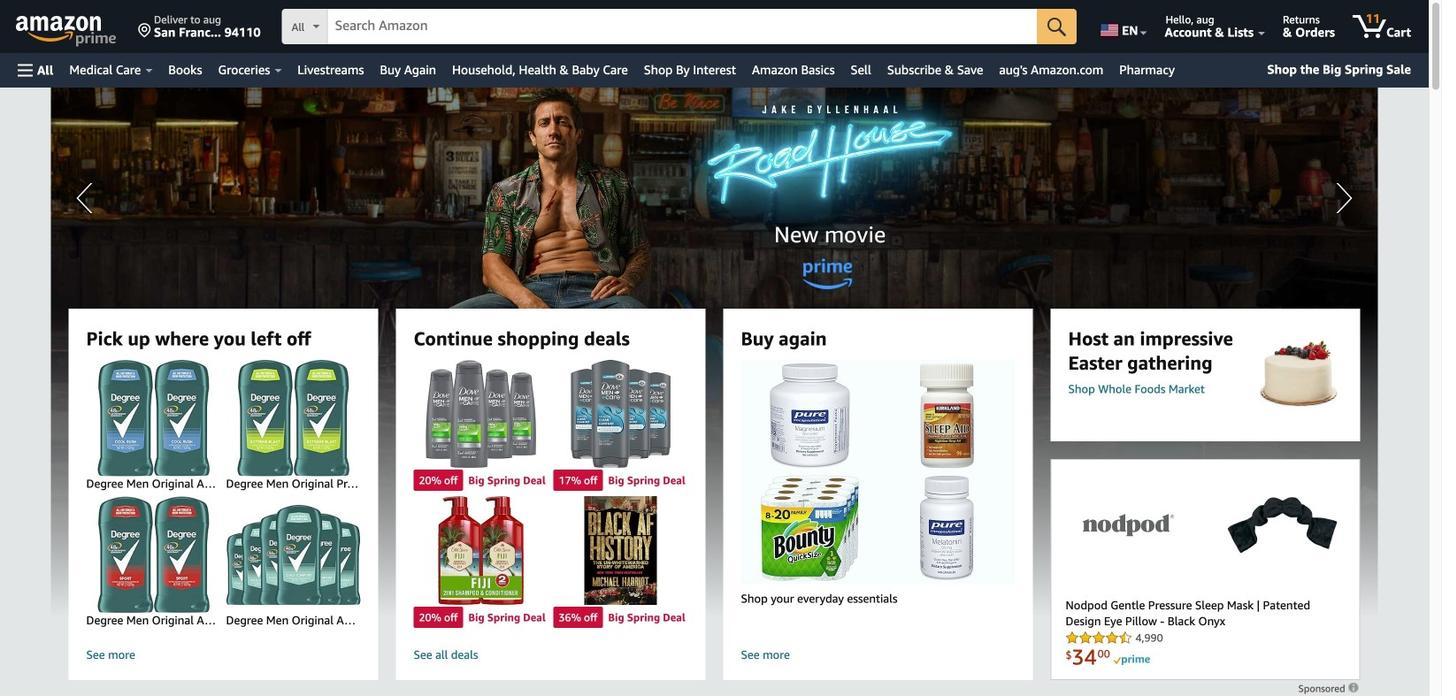 Task type: vqa. For each thing, say whether or not it's contained in the screenshot.
Amazon Music IMAGE
no



Task type: locate. For each thing, give the bounding box(es) containing it.
None submit
[[1037, 9, 1077, 44]]

kirkland signature sleep aid doxylamine succinate 25 mg x tabs (53201812) no flavor 96 count, packaging may vary image
[[919, 363, 974, 468]]

main content
[[0, 88, 1429, 696]]

none search field inside navigation navigation
[[282, 9, 1077, 46]]

vanilla sponge cake with fresh fruit. host an impressive easter gathering. shop whole foods market. image
[[1251, 329, 1343, 421]]

degree men original protection antiperspirant deodorant 48-hour sweat & odor protection extreme blast antiperspirant for... image
[[226, 359, 361, 476]]

degree men original antiperspirant deodorant for men, pack of 6, 48-hour sweat and odor protection, cool comfort 2.7 oz image
[[226, 496, 361, 613]]

old spice fiji 2-in-1 shampoo and conditioner set for men, coconut & tropical wood scent, get up to 80% fuller-looking hair, barbershop quality, fresh & clean hair, 21.9 fl oz each, 2 pack image
[[414, 496, 548, 605]]

None search field
[[282, 9, 1077, 46]]

Search Amazon text field
[[328, 10, 1037, 43]]

dove men + care body and face wash clean comfort 4 count for healthier and stronger skin effectively washes away bacteria while nourishing your skin, 18 oz image
[[553, 359, 688, 468]]

amazon image
[[16, 16, 102, 42]]

navigation navigation
[[0, 0, 1429, 88]]



Task type: describe. For each thing, give the bounding box(es) containing it.
watch original movie road house with prime now on prime video. image
[[51, 88, 1378, 618]]

pure encapsulations magnesium (glycinate) - supplement to support stress relief, sleep, heart health, nerves, muscles, and me image
[[770, 363, 850, 468]]

degree men original antiperspirant deodorant for men, pack of 2, 48-hour sweat and odor protection, cool rush 2.7 oz image
[[86, 359, 221, 476]]

bounty quick size paper towels, white, 8 family rolls = 20 regular rolls image
[[761, 475, 858, 581]]

degree men original antiperspirant deodorant for men, pack of 2, 48-hour sweat and odor protection, sport 2.7 oz image
[[86, 496, 221, 613]]

pure encapsulations melatonin 0.5 mg | antioxidant supplement to support natural sleeping* | 180 capsules image
[[920, 475, 974, 581]]

dove men + care fortifying 2-in-1 shampoo and conditioner fresh and clean with caffeine 4 count for everyday care helps strengthen and nourish hair 12 oz image
[[414, 359, 548, 468]]

black af history: the un-whitewashed story of america image
[[553, 496, 688, 605]]

none submit inside navigation navigation
[[1037, 9, 1077, 44]]



